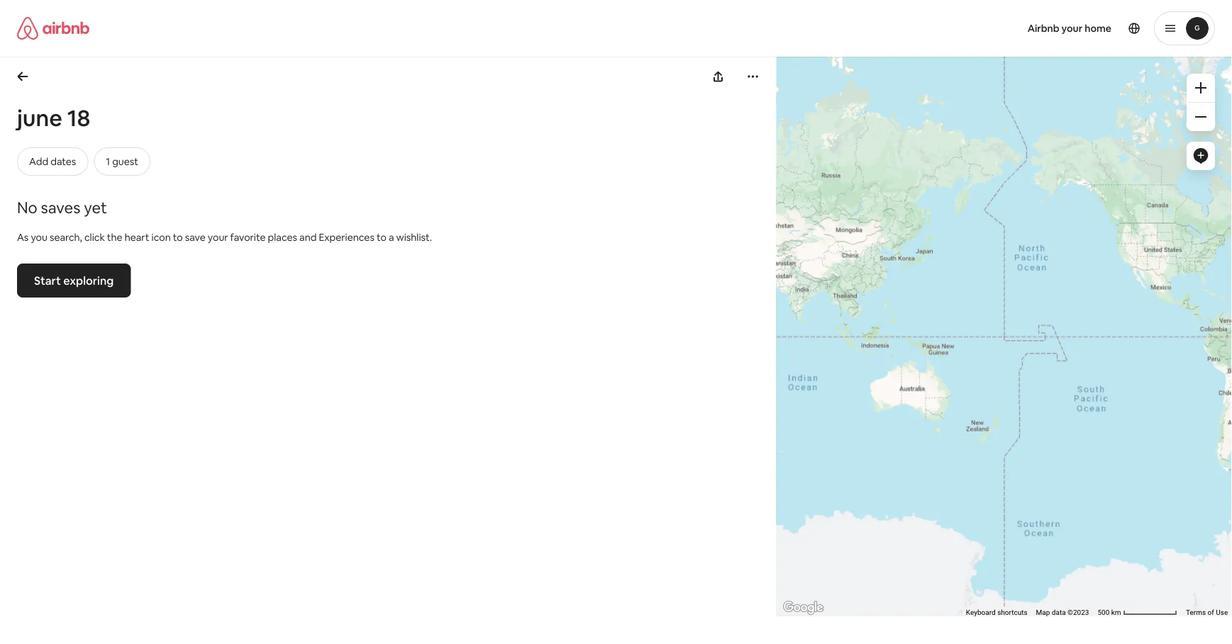 Task type: vqa. For each thing, say whether or not it's contained in the screenshot.
SAVED
no



Task type: describe. For each thing, give the bounding box(es) containing it.
yet
[[84, 198, 107, 218]]

save
[[185, 231, 206, 244]]

1 to from the left
[[173, 231, 183, 244]]

start
[[34, 274, 61, 288]]

airbnb
[[1028, 22, 1060, 35]]

google image
[[780, 600, 827, 618]]

as
[[17, 231, 29, 244]]

places
[[268, 231, 297, 244]]

1 guest
[[106, 155, 138, 168]]

18
[[67, 103, 90, 133]]

2 to from the left
[[377, 231, 387, 244]]

zoom out image
[[1195, 111, 1207, 123]]

add
[[29, 155, 48, 168]]

add dates
[[29, 155, 76, 168]]

of
[[1208, 609, 1214, 618]]

profile element
[[633, 0, 1215, 57]]

the
[[107, 231, 122, 244]]

favorite
[[230, 231, 266, 244]]

shortcuts
[[997, 609, 1028, 618]]

data
[[1052, 609, 1066, 618]]

terms
[[1186, 609, 1206, 618]]

map
[[1036, 609, 1050, 618]]

and
[[299, 231, 317, 244]]

no
[[17, 198, 37, 218]]

1 vertical spatial your
[[208, 231, 228, 244]]

heart
[[125, 231, 149, 244]]

exploring
[[63, 274, 114, 288]]

terms of use
[[1186, 609, 1228, 618]]

home
[[1085, 22, 1112, 35]]

june 18
[[17, 103, 90, 133]]

wishlist.
[[396, 231, 432, 244]]

start exploring link
[[17, 264, 131, 298]]



Task type: locate. For each thing, give the bounding box(es) containing it.
1
[[106, 155, 110, 168]]

1 horizontal spatial your
[[1062, 22, 1083, 35]]

keyboard
[[966, 609, 996, 618]]

to left a
[[377, 231, 387, 244]]

500
[[1098, 609, 1110, 618]]

keyboard shortcuts button
[[966, 608, 1028, 618]]

km
[[1111, 609, 1121, 618]]

airbnb your home link
[[1019, 13, 1120, 43]]

0 horizontal spatial your
[[208, 231, 228, 244]]

guest
[[112, 155, 138, 168]]

a
[[389, 231, 394, 244]]

your right save
[[208, 231, 228, 244]]

0 vertical spatial your
[[1062, 22, 1083, 35]]

icon
[[152, 231, 171, 244]]

dates
[[51, 155, 76, 168]]

search,
[[50, 231, 82, 244]]

no saves yet
[[17, 198, 107, 218]]

©2023
[[1068, 609, 1089, 618]]

experiences
[[319, 231, 375, 244]]

saves
[[41, 198, 80, 218]]

terms of use link
[[1186, 609, 1228, 618]]

map data ©2023
[[1036, 609, 1089, 618]]

your
[[1062, 22, 1083, 35], [208, 231, 228, 244]]

0 horizontal spatial to
[[173, 231, 183, 244]]

500 km
[[1098, 609, 1123, 618]]

1 guest button
[[94, 148, 150, 176]]

as you search, click the heart icon to save your favorite places and experiences to a wishlist.
[[17, 231, 432, 244]]

your left home on the top of the page
[[1062, 22, 1083, 35]]

click
[[84, 231, 105, 244]]

start exploring
[[34, 274, 114, 288]]

add dates button
[[17, 148, 88, 176]]

june
[[17, 103, 62, 133]]

1 horizontal spatial to
[[377, 231, 387, 244]]

google map
including 0 saved stays. region
[[641, 0, 1232, 618]]

use
[[1216, 609, 1228, 618]]

you
[[31, 231, 47, 244]]

to right icon
[[173, 231, 183, 244]]

500 km button
[[1093, 608, 1182, 618]]

your inside the profile element
[[1062, 22, 1083, 35]]

to
[[173, 231, 183, 244], [377, 231, 387, 244]]

add a place to the map image
[[1193, 148, 1210, 165]]

keyboard shortcuts
[[966, 609, 1028, 618]]

airbnb your home
[[1028, 22, 1112, 35]]

zoom in image
[[1195, 82, 1207, 94]]



